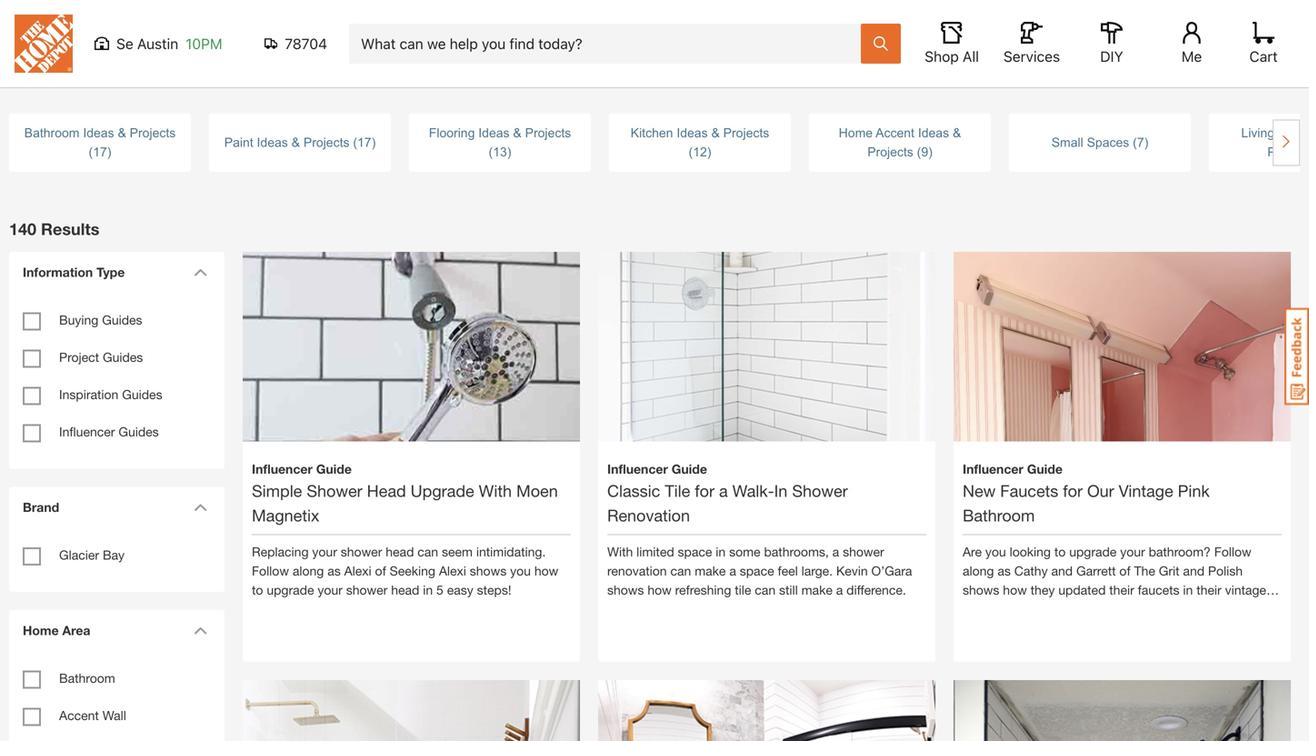 Task type: vqa. For each thing, say whether or not it's contained in the screenshot.
that
no



Task type: locate. For each thing, give the bounding box(es) containing it.
shower down head
[[341, 544, 382, 559]]

0 horizontal spatial 17
[[93, 145, 107, 159]]

0 vertical spatial with
[[479, 481, 512, 501]]

& for kitchen ideas & projects ( 12 )
[[712, 126, 720, 140]]

1 horizontal spatial you
[[986, 544, 1006, 559]]

with left moen
[[479, 481, 512, 501]]

make
[[695, 563, 726, 579], [802, 583, 833, 598]]

& inside 'bathroom ideas & projects ( 17 )'
[[118, 126, 126, 140]]

guide up tile
[[672, 462, 707, 477]]

follow inside 'are you looking to upgrade your bathroom? follow along as cathy and garrett of the grit and polish shows how they updated their faucets in their vintage pink bathroom!'
[[1215, 544, 1252, 559]]

& right flooring
[[513, 126, 522, 140]]

guide inside influencer guide simple shower head upgrade with moen magnetix
[[316, 462, 352, 477]]

for for our
[[1063, 481, 1083, 501]]

1 for from the left
[[695, 481, 715, 501]]

home inside button
[[23, 623, 59, 638]]

services button
[[1003, 22, 1061, 65]]

buying guides
[[59, 312, 142, 327]]

inspiration guides
[[59, 387, 162, 402]]

1 horizontal spatial alexi
[[439, 563, 466, 579]]

0 horizontal spatial make
[[695, 563, 726, 579]]

in inside replacing your shower head can seem intimidating. follow along as alexi of seeking alexi shows you how to upgrade your shower head in 5 easy steps!
[[423, 583, 433, 598]]

guides for inspiration guides
[[122, 387, 162, 402]]

1 horizontal spatial their
[[1197, 583, 1222, 598]]

follow down replacing
[[252, 563, 289, 579]]

accent
[[876, 126, 915, 140], [59, 708, 99, 723]]

2 of from the left
[[1120, 563, 1131, 579]]

guide up magnetix
[[316, 462, 352, 477]]

influencer guide simple shower head upgrade with moen magnetix
[[252, 462, 558, 525]]

can right tile
[[755, 583, 776, 598]]

bathroom?
[[1149, 544, 1211, 559]]

0 horizontal spatial bathroom
[[24, 126, 80, 140]]

0 horizontal spatial for
[[695, 481, 715, 501]]

guide up faucets at the bottom of page
[[1027, 462, 1063, 477]]

( inside 'bathroom ideas & projects ( 17 )'
[[89, 145, 93, 159]]

home inside home accent ideas & projects
[[839, 126, 873, 140]]

17 for paint ideas & projects ( 17 )
[[357, 135, 372, 150]]

1 horizontal spatial in
[[716, 544, 726, 559]]

flooring
[[429, 126, 475, 140]]

make down the large.
[[802, 583, 833, 598]]

17
[[357, 135, 372, 150], [93, 145, 107, 159]]

shop all button
[[923, 22, 981, 65]]

home area button
[[14, 610, 214, 651]]

home for home decor ideas
[[9, 22, 82, 55]]

classic tile for a walk-in shower renovation image
[[598, 221, 936, 558]]

your up the on the bottom of page
[[1120, 544, 1145, 559]]

guides up inspiration guides
[[103, 350, 143, 365]]

wall
[[102, 708, 126, 723]]

influencer guide classic tile for a walk-in shower renovation
[[607, 462, 848, 525]]

17 up s
[[93, 145, 107, 159]]

influencer inside influencer guide simple shower head upgrade with moen magnetix
[[252, 462, 313, 477]]

glacier bay
[[59, 547, 125, 562]]

2 guide from the left
[[672, 462, 707, 477]]

space up refreshing
[[678, 544, 712, 559]]

how inside 'are you looking to upgrade your bathroom? follow along as cathy and garrett of the grit and polish shows how they updated their faucets in their vintage pink bathroom!'
[[1003, 583, 1027, 598]]

0 horizontal spatial follow
[[252, 563, 289, 579]]

follow
[[1215, 544, 1252, 559], [252, 563, 289, 579]]

1 horizontal spatial upgrade
[[1070, 544, 1117, 559]]

3 guide from the left
[[1027, 462, 1063, 477]]

&
[[118, 126, 126, 140], [513, 126, 522, 140], [712, 126, 720, 140], [953, 126, 961, 140], [292, 135, 300, 150]]

78704
[[285, 35, 327, 52]]

& inside flooring ideas & projects ( 13 )
[[513, 126, 522, 140]]

1 horizontal spatial follow
[[1215, 544, 1252, 559]]

1 horizontal spatial bathroom
[[963, 506, 1035, 525]]

1 vertical spatial follow
[[252, 563, 289, 579]]

large.
[[802, 563, 833, 579]]

1 as from the left
[[328, 563, 341, 579]]

0 vertical spatial head
[[386, 544, 414, 559]]

0 horizontal spatial shows
[[470, 563, 507, 579]]

3 caret icon image from the top
[[194, 626, 207, 634]]

) inside kitchen ideas & projects ( 12 )
[[707, 145, 712, 159]]

and down 'bathroom?'
[[1183, 563, 1205, 579]]

in right faucets
[[1183, 583, 1193, 598]]

ideas inside kitchen ideas & projects ( 12 )
[[677, 126, 708, 140]]

grit
[[1159, 563, 1180, 579]]

0 horizontal spatial of
[[375, 563, 386, 579]]

cart link
[[1244, 22, 1284, 65]]

spaces
[[1087, 135, 1130, 150]]

their down the on the bottom of page
[[1110, 583, 1135, 598]]

1 vertical spatial with
[[607, 544, 633, 559]]

1 horizontal spatial shower
[[792, 481, 848, 501]]

0 horizontal spatial you
[[510, 563, 531, 579]]

as left seeking
[[328, 563, 341, 579]]

1 horizontal spatial how
[[648, 583, 672, 598]]

1 vertical spatial you
[[510, 563, 531, 579]]

shows inside 'are you looking to upgrade your bathroom? follow along as cathy and garrett of the grit and polish shows how they updated their faucets in their vintage pink bathroom!'
[[963, 583, 1000, 598]]

head
[[386, 544, 414, 559], [391, 583, 420, 598]]

as inside 'are you looking to upgrade your bathroom? follow along as cathy and garrett of the grit and polish shows how they updated their faucets in their vintage pink bathroom!'
[[998, 563, 1011, 579]]

2 caret icon image from the top
[[194, 503, 207, 511]]

& for paint ideas & projects ( 17 )
[[292, 135, 300, 150]]

to right looking
[[1055, 544, 1066, 559]]

walk-
[[733, 481, 774, 501]]

1 vertical spatial to
[[252, 583, 263, 598]]

follow up "polish"
[[1215, 544, 1252, 559]]

2 horizontal spatial how
[[1003, 583, 1027, 598]]

follow for simple shower head upgrade with moen magnetix
[[252, 563, 289, 579]]

along down are
[[963, 563, 994, 579]]

) for bathroom ideas & projects ( 17 )
[[107, 145, 111, 159]]

1 vertical spatial caret icon image
[[194, 503, 207, 511]]

projects for paint ideas & projects
[[304, 135, 350, 150]]

of left the on the bottom of page
[[1120, 563, 1131, 579]]

influencer inside 'influencer guide classic tile for a walk-in shower renovation'
[[607, 462, 668, 477]]

1 horizontal spatial 17
[[357, 135, 372, 150]]

to inside replacing your shower head can seem intimidating. follow along as alexi of seeking alexi shows you how to upgrade your shower head in 5 easy steps!
[[252, 583, 263, 598]]

& down the shop all
[[953, 126, 961, 140]]

5
[[437, 583, 444, 598]]

0 vertical spatial follow
[[1215, 544, 1252, 559]]

make up refreshing
[[695, 563, 726, 579]]

projects for flooring ideas & projects
[[525, 126, 571, 140]]

2 vertical spatial can
[[755, 583, 776, 598]]

0 horizontal spatial upgrade
[[267, 583, 314, 598]]

0 horizontal spatial in
[[423, 583, 433, 598]]

shows up steps!
[[470, 563, 507, 579]]

projects
[[130, 126, 176, 140], [525, 126, 571, 140], [724, 126, 770, 140], [304, 135, 350, 150], [868, 145, 914, 159]]

1 horizontal spatial with
[[607, 544, 633, 559]]

to down replacing
[[252, 583, 263, 598]]

13
[[493, 145, 507, 159]]

) inside flooring ideas & projects ( 13 )
[[507, 145, 511, 159]]

you inside 'are you looking to upgrade your bathroom? follow along as cathy and garrett of the grit and polish shows how they updated their faucets in their vintage pink bathroom!'
[[986, 544, 1006, 559]]

0 vertical spatial accent
[[876, 126, 915, 140]]

accent up ( 9 )
[[876, 126, 915, 140]]

) for flooring ideas & projects ( 13 )
[[507, 145, 511, 159]]

upgrade inside replacing your shower head can seem intimidating. follow along as alexi of seeking alexi shows you how to upgrade your shower head in 5 easy steps!
[[267, 583, 314, 598]]

along down replacing
[[293, 563, 324, 579]]

guide inside 'influencer guide classic tile for a walk-in shower renovation'
[[672, 462, 707, 477]]

& right kitchen
[[712, 126, 720, 140]]

project
[[59, 350, 99, 365]]

1 vertical spatial upgrade
[[267, 583, 314, 598]]

1 horizontal spatial and
[[1183, 563, 1205, 579]]

follow inside replacing your shower head can seem intimidating. follow along as alexi of seeking alexi shows you how to upgrade your shower head in 5 easy steps!
[[252, 563, 289, 579]]

in left some
[[716, 544, 726, 559]]

0 vertical spatial to
[[1055, 544, 1066, 559]]

guide inside influencer guide new faucets for our vintage pink bathroom
[[1027, 462, 1063, 477]]

as
[[328, 563, 341, 579], [998, 563, 1011, 579]]

2 vertical spatial home
[[23, 623, 59, 638]]

influencer guides
[[59, 424, 159, 439]]

1 vertical spatial make
[[802, 583, 833, 598]]

you right are
[[986, 544, 1006, 559]]

2 as from the left
[[998, 563, 1011, 579]]

bathroom
[[59, 671, 115, 686]]

head down seeking
[[391, 583, 420, 598]]

pink
[[963, 602, 987, 617]]

0 horizontal spatial with
[[479, 481, 512, 501]]

influencer for new faucets for our vintage pink bathroom
[[963, 462, 1024, 477]]

0 horizontal spatial their
[[1110, 583, 1135, 598]]

2 alexi from the left
[[439, 563, 466, 579]]

0 horizontal spatial and
[[1052, 563, 1073, 579]]

a up tile
[[730, 563, 736, 579]]

s
[[91, 219, 99, 239]]

influencer up the simple
[[252, 462, 313, 477]]

a left walk-
[[719, 481, 728, 501]]

steps!
[[477, 583, 511, 598]]

home for home area
[[23, 623, 59, 638]]

guide
[[316, 462, 352, 477], [672, 462, 707, 477], [1027, 462, 1063, 477]]

2 their from the left
[[1197, 583, 1222, 598]]

bay
[[103, 547, 125, 562]]

projects inside kitchen ideas & projects ( 12 )
[[724, 126, 770, 140]]

& for flooring ideas & projects ( 13 )
[[513, 126, 522, 140]]

the
[[1134, 563, 1156, 579]]

as for magnetix
[[328, 563, 341, 579]]

1 vertical spatial accent
[[59, 708, 99, 723]]

2 shower from the left
[[792, 481, 848, 501]]

shower left head
[[307, 481, 363, 501]]

0 vertical spatial upgrade
[[1070, 544, 1117, 559]]

2 along from the left
[[963, 563, 994, 579]]

home
[[9, 22, 82, 55], [839, 126, 873, 140], [23, 623, 59, 638]]

simple shower head upgrade with moen magnetix image
[[243, 221, 580, 558]]

1 horizontal spatial of
[[1120, 563, 1131, 579]]

1 vertical spatial home
[[839, 126, 873, 140]]

1 vertical spatial space
[[740, 563, 774, 579]]

influencer up classic
[[607, 462, 668, 477]]

home for home accent ideas & projects
[[839, 126, 873, 140]]

1 caret icon image from the top
[[194, 268, 207, 276]]

guides for project guides
[[103, 350, 143, 365]]

1 and from the left
[[1052, 563, 1073, 579]]

0 horizontal spatial as
[[328, 563, 341, 579]]

their down "polish"
[[1197, 583, 1222, 598]]

looking
[[1010, 544, 1051, 559]]

0 horizontal spatial along
[[293, 563, 324, 579]]

faucets
[[1001, 481, 1059, 501]]

their
[[1110, 583, 1135, 598], [1197, 583, 1222, 598]]

1 horizontal spatial along
[[963, 563, 994, 579]]

feedback link image
[[1285, 307, 1309, 406]]

bathroom!
[[991, 602, 1049, 617]]

0 vertical spatial you
[[986, 544, 1006, 559]]

& right paint
[[292, 135, 300, 150]]

1 horizontal spatial for
[[1063, 481, 1083, 501]]

guides up 'project guides'
[[102, 312, 142, 327]]

caret icon image inside information type 'button'
[[194, 268, 207, 276]]

your down magnetix
[[318, 583, 343, 598]]

you
[[986, 544, 1006, 559], [510, 563, 531, 579]]

influencer up new
[[963, 462, 1024, 477]]

information
[[23, 265, 93, 280]]

1 guide from the left
[[316, 462, 352, 477]]

information type
[[23, 265, 125, 280]]

projects inside 'bathroom ideas & projects ( 17 )'
[[130, 126, 176, 140]]

caret icon image inside the home area button
[[194, 626, 207, 634]]

austin
[[137, 35, 178, 52]]

shower right in at right bottom
[[792, 481, 848, 501]]

shows up pink
[[963, 583, 1000, 598]]

for inside influencer guide new faucets for our vintage pink bathroom
[[1063, 481, 1083, 501]]

( inside kitchen ideas & projects ( 12 )
[[689, 145, 693, 159]]

the home depot logo image
[[15, 15, 73, 73]]

0 horizontal spatial shower
[[307, 481, 363, 501]]

you down intimidating. at the bottom left of the page
[[510, 563, 531, 579]]

projects inside flooring ideas & projects ( 13 )
[[525, 126, 571, 140]]

guides up the "influencer guides"
[[122, 387, 162, 402]]

& inside home accent ideas & projects
[[953, 126, 961, 140]]

tile
[[735, 583, 751, 598]]

vintage
[[1225, 583, 1267, 598]]

0 horizontal spatial guide
[[316, 462, 352, 477]]

glacier
[[59, 547, 99, 562]]

1 horizontal spatial accent
[[876, 126, 915, 140]]

0 vertical spatial can
[[418, 544, 438, 559]]

1 vertical spatial bathroom
[[963, 506, 1035, 525]]

head up seeking
[[386, 544, 414, 559]]

2 horizontal spatial guide
[[1027, 462, 1063, 477]]

shower inside with limited space in some bathrooms, a shower renovation can make a space feel large. kevin o'gara shows how refreshing tile can still make a difference.
[[843, 544, 885, 559]]

2 for from the left
[[1063, 481, 1083, 501]]

how
[[535, 563, 559, 579], [648, 583, 672, 598], [1003, 583, 1027, 598]]

your right replacing
[[312, 544, 337, 559]]

1 horizontal spatial shows
[[607, 583, 644, 598]]

0 horizontal spatial how
[[535, 563, 559, 579]]

) for kitchen ideas & projects ( 12 )
[[707, 145, 712, 159]]

ideas inside home accent ideas & projects
[[918, 126, 949, 140]]

0 vertical spatial bathroom
[[24, 126, 80, 140]]

2 horizontal spatial shows
[[963, 583, 1000, 598]]

accent left wall at the left bottom
[[59, 708, 99, 723]]

as left cathy
[[998, 563, 1011, 579]]

( for flooring ideas & projects
[[489, 145, 493, 159]]

and up they
[[1052, 563, 1073, 579]]

to inside 'are you looking to upgrade your bathroom? follow along as cathy and garrett of the grit and polish shows how they updated their faucets in their vintage pink bathroom!'
[[1055, 544, 1066, 559]]

upgrade down replacing
[[267, 583, 314, 598]]

along for magnetix
[[293, 563, 324, 579]]

0 vertical spatial make
[[695, 563, 726, 579]]

renovation
[[607, 563, 667, 579]]

garrett
[[1077, 563, 1116, 579]]

17 inside 'bathroom ideas & projects ( 17 )'
[[93, 145, 107, 159]]

7
[[1137, 135, 1145, 150]]

for inside 'influencer guide classic tile for a walk-in shower renovation'
[[695, 481, 715, 501]]

can up refreshing
[[671, 563, 691, 579]]

to
[[1055, 544, 1066, 559], [252, 583, 263, 598]]

caret icon image
[[194, 268, 207, 276], [194, 503, 207, 511], [194, 626, 207, 634]]

2 vertical spatial caret icon image
[[194, 626, 207, 634]]

can up seeking
[[418, 544, 438, 559]]

room
[[1278, 126, 1309, 140]]

( inside flooring ideas & projects ( 13 )
[[489, 145, 493, 159]]

along inside replacing your shower head can seem intimidating. follow along as alexi of seeking alexi shows you how to upgrade your shower head in 5 easy steps!
[[293, 563, 324, 579]]

ideas for paint ideas & projects ( 17 )
[[257, 135, 288, 150]]

they
[[1031, 583, 1055, 598]]

2 horizontal spatial can
[[755, 583, 776, 598]]

1 vertical spatial can
[[671, 563, 691, 579]]

seem
[[442, 544, 473, 559]]

ideas inside 'bathroom ideas & projects ( 17 )'
[[83, 126, 114, 140]]

projects inside home accent ideas & projects
[[868, 145, 914, 159]]

17 left flooring
[[357, 135, 372, 150]]

for right tile
[[695, 481, 715, 501]]

alexi left seeking
[[344, 563, 372, 579]]

guides
[[102, 312, 142, 327], [103, 350, 143, 365], [122, 387, 162, 402], [119, 424, 159, 439]]

1 along from the left
[[293, 563, 324, 579]]

guides down inspiration guides
[[119, 424, 159, 439]]

2 horizontal spatial in
[[1183, 583, 1193, 598]]

ideas inside flooring ideas & projects ( 13 )
[[479, 126, 510, 140]]

) inside 'bathroom ideas & projects ( 17 )'
[[107, 145, 111, 159]]

)
[[372, 135, 376, 150], [1145, 135, 1149, 150], [107, 145, 111, 159], [507, 145, 511, 159], [707, 145, 712, 159], [929, 145, 933, 159]]

influencer down inspiration
[[59, 424, 115, 439]]

0 horizontal spatial can
[[418, 544, 438, 559]]

how up bathroom!
[[1003, 583, 1027, 598]]

in left 5 on the left of page
[[423, 583, 433, 598]]

upgrade up 'garrett' at the bottom right of the page
[[1070, 544, 1117, 559]]

as inside replacing your shower head can seem intimidating. follow along as alexi of seeking alexi shows you how to upgrade your shower head in 5 easy steps!
[[328, 563, 341, 579]]

influencer inside influencer guide new faucets for our vintage pink bathroom
[[963, 462, 1024, 477]]

how down the renovation
[[648, 583, 672, 598]]

ideas for flooring ideas & projects ( 13 )
[[479, 126, 510, 140]]

shows down the renovation
[[607, 583, 644, 598]]

1 shower from the left
[[307, 481, 363, 501]]

along inside 'are you looking to upgrade your bathroom? follow along as cathy and garrett of the grit and polish shows how they updated their faucets in their vintage pink bathroom!'
[[963, 563, 994, 579]]

guides for influencer guides
[[119, 424, 159, 439]]

refreshing
[[675, 583, 731, 598]]

& inside kitchen ideas & projects ( 12 )
[[712, 126, 720, 140]]

upgrade inside 'are you looking to upgrade your bathroom? follow along as cathy and garrett of the grit and polish shows how they updated their faucets in their vintage pink bathroom!'
[[1070, 544, 1117, 559]]

bathroom
[[24, 126, 80, 140], [963, 506, 1035, 525]]

1 horizontal spatial guide
[[672, 462, 707, 477]]

0 horizontal spatial accent
[[59, 708, 99, 723]]

0 vertical spatial home
[[9, 22, 82, 55]]

space
[[678, 544, 712, 559], [740, 563, 774, 579]]

1 horizontal spatial can
[[671, 563, 691, 579]]

0 vertical spatial caret icon image
[[194, 268, 207, 276]]

0 horizontal spatial space
[[678, 544, 712, 559]]

how down intimidating. at the bottom left of the page
[[535, 563, 559, 579]]

shower up kevin
[[843, 544, 885, 559]]

& down se
[[118, 126, 126, 140]]

with up the renovation
[[607, 544, 633, 559]]

bathroom down new
[[963, 506, 1035, 525]]

of left seeking
[[375, 563, 386, 579]]

me button
[[1163, 22, 1221, 65]]

1 horizontal spatial to
[[1055, 544, 1066, 559]]

for left our
[[1063, 481, 1083, 501]]

home area
[[23, 623, 90, 638]]

are you looking to upgrade your bathroom? follow along as cathy and garrett of the grit and polish shows how they updated their faucets in their vintage pink bathroom!
[[963, 544, 1267, 617]]

space down some
[[740, 563, 774, 579]]

1 horizontal spatial as
[[998, 563, 1011, 579]]

bathroom down the home depot logo
[[24, 126, 80, 140]]

limited
[[637, 544, 674, 559]]

alexi down seem
[[439, 563, 466, 579]]

0 horizontal spatial alexi
[[344, 563, 372, 579]]

1 of from the left
[[375, 563, 386, 579]]

0 horizontal spatial to
[[252, 583, 263, 598]]



Task type: describe. For each thing, give the bounding box(es) containing it.
) for paint ideas & projects ( 17 )
[[372, 135, 376, 150]]

kevin
[[837, 563, 868, 579]]

shows inside replacing your shower head can seem intimidating. follow along as alexi of seeking alexi shows you how to upgrade your shower head in 5 easy steps!
[[470, 563, 507, 579]]

in inside with limited space in some bathrooms, a shower renovation can make a space feel large. kevin o'gara shows how refreshing tile can still make a difference.
[[716, 544, 726, 559]]

result
[[41, 219, 91, 239]]

1 horizontal spatial make
[[802, 583, 833, 598]]

decor
[[90, 22, 163, 55]]

diy
[[1101, 48, 1124, 65]]

shows inside with limited space in some bathrooms, a shower renovation can make a space feel large. kevin o'gara shows how refreshing tile can still make a difference.
[[607, 583, 644, 598]]

caret icon image inside the brand button
[[194, 503, 207, 511]]

se
[[116, 35, 133, 52]]

magnetix
[[252, 506, 319, 525]]

caret icon image for type
[[194, 268, 207, 276]]

all
[[963, 48, 979, 65]]

1 horizontal spatial space
[[740, 563, 774, 579]]

you inside replacing your shower head can seem intimidating. follow along as alexi of seeking alexi shows you how to upgrade your shower head in 5 easy steps!
[[510, 563, 531, 579]]

1 vertical spatial head
[[391, 583, 420, 598]]

paint
[[224, 135, 253, 150]]

with inside influencer guide simple shower head upgrade with moen magnetix
[[479, 481, 512, 501]]

What can we help you find today? search field
[[361, 25, 860, 63]]

moen
[[517, 481, 558, 501]]

me
[[1182, 48, 1202, 65]]

of inside replacing your shower head can seem intimidating. follow along as alexi of seeking alexi shows you how to upgrade your shower head in 5 easy steps!
[[375, 563, 386, 579]]

paint ideas & projects ( 17 )
[[224, 135, 376, 150]]

78704 button
[[265, 35, 327, 53]]

se austin 10pm
[[116, 35, 222, 52]]

some
[[729, 544, 761, 559]]

influencer for classic tile for a walk-in shower renovation
[[607, 462, 668, 477]]

feel
[[778, 563, 798, 579]]

replacing
[[252, 544, 309, 559]]

shower inside 'influencer guide classic tile for a walk-in shower renovation'
[[792, 481, 848, 501]]

pink
[[1178, 481, 1210, 501]]

in inside 'are you looking to upgrade your bathroom? follow along as cathy and garrett of the grit and polish shows how they updated their faucets in their vintage pink bathroom!'
[[1183, 583, 1193, 598]]

classic
[[607, 481, 660, 501]]

renovation
[[607, 506, 690, 525]]

bathrooms,
[[764, 544, 829, 559]]

faucets
[[1138, 583, 1180, 598]]

as for bathroom
[[998, 563, 1011, 579]]

guide for tile
[[672, 462, 707, 477]]

1 alexi from the left
[[344, 563, 372, 579]]

9
[[921, 145, 929, 159]]

how inside with limited space in some bathrooms, a shower renovation can make a space feel large. kevin o'gara shows how refreshing tile can still make a difference.
[[648, 583, 672, 598]]

brand
[[23, 500, 59, 515]]

follow for new faucets for our vintage pink bathroom
[[1215, 544, 1252, 559]]

type
[[96, 265, 125, 280]]

( for bathroom ideas & projects
[[89, 145, 93, 159]]

intimidating.
[[476, 544, 546, 559]]

a up kevin
[[833, 544, 840, 559]]

a down kevin
[[836, 583, 843, 598]]

2 and from the left
[[1183, 563, 1205, 579]]

for for a
[[695, 481, 715, 501]]

small spaces ( 7 )
[[1052, 135, 1149, 150]]

difference.
[[847, 583, 906, 598]]

new
[[963, 481, 996, 501]]

simple
[[252, 481, 302, 501]]

brand button
[[14, 487, 214, 527]]

1 their from the left
[[1110, 583, 1135, 598]]

information type button
[[14, 252, 214, 292]]

flooring ideas & projects ( 13 )
[[429, 126, 571, 159]]

can inside replacing your shower head can seem intimidating. follow along as alexi of seeking alexi shows you how to upgrade your shower head in 5 easy steps!
[[418, 544, 438, 559]]

with inside with limited space in some bathrooms, a shower renovation can make a space feel large. kevin o'gara shows how refreshing tile can still make a difference.
[[607, 544, 633, 559]]

services
[[1004, 48, 1060, 65]]

shower left 5 on the left of page
[[346, 583, 388, 598]]

bathroom inside influencer guide new faucets for our vintage pink bathroom
[[963, 506, 1035, 525]]

are
[[963, 544, 982, 559]]

ideas for bathroom ideas & projects ( 17 )
[[83, 126, 114, 140]]

how inside replacing your shower head can seem intimidating. follow along as alexi of seeking alexi shows you how to upgrade your shower head in 5 easy steps!
[[535, 563, 559, 579]]

home accent ideas & projects
[[839, 126, 961, 159]]

0 vertical spatial space
[[678, 544, 712, 559]]

( 9 )
[[914, 145, 933, 159]]

ideas for kitchen ideas & projects ( 12 )
[[677, 126, 708, 140]]

vintage
[[1119, 481, 1174, 501]]

bathroom inside 'bathroom ideas & projects ( 17 )'
[[24, 126, 80, 140]]

12
[[693, 145, 707, 159]]

( for kitchen ideas & projects
[[689, 145, 693, 159]]

head
[[367, 481, 406, 501]]

accent inside home accent ideas & projects
[[876, 126, 915, 140]]

projects for kitchen ideas & projects
[[724, 126, 770, 140]]

buying
[[59, 312, 98, 327]]

polish
[[1208, 563, 1243, 579]]

our
[[1088, 481, 1115, 501]]

10pm
[[186, 35, 222, 52]]

inspiration
[[59, 387, 119, 402]]

influencer for simple shower head upgrade with moen magnetix
[[252, 462, 313, 477]]

small
[[1052, 135, 1084, 150]]

guides for buying guides
[[102, 312, 142, 327]]

guide for faucets
[[1027, 462, 1063, 477]]

of inside 'are you looking to upgrade your bathroom? follow along as cathy and garrett of the grit and polish shows how they updated their faucets in their vintage pink bathroom!'
[[1120, 563, 1131, 579]]

caret icon image for area
[[194, 626, 207, 634]]

living room
[[1242, 126, 1309, 159]]

still
[[779, 583, 798, 598]]

shower inside influencer guide simple shower head upgrade with moen magnetix
[[307, 481, 363, 501]]

accent wall
[[59, 708, 126, 723]]

17 for bathroom ideas & projects ( 17 )
[[93, 145, 107, 159]]

living room link
[[1209, 124, 1309, 162]]

140
[[9, 219, 36, 239]]

guide for shower
[[316, 462, 352, 477]]

kitchen
[[631, 126, 673, 140]]

easy
[[447, 583, 474, 598]]

( for paint ideas & projects
[[353, 135, 357, 150]]

& for bathroom ideas & projects ( 17 )
[[118, 126, 126, 140]]

kitchen ideas & projects ( 12 )
[[631, 126, 770, 159]]

shop all
[[925, 48, 979, 65]]

projects for bathroom ideas & projects
[[130, 126, 176, 140]]

o'gara
[[872, 563, 912, 579]]

cart
[[1250, 48, 1278, 65]]

diy button
[[1083, 22, 1141, 65]]

140 result s
[[9, 219, 99, 239]]

a inside 'influencer guide classic tile for a walk-in shower renovation'
[[719, 481, 728, 501]]

living
[[1242, 126, 1275, 140]]

seeking
[[390, 563, 436, 579]]

tile
[[665, 481, 690, 501]]

upgrade
[[411, 481, 474, 501]]

home decor ideas
[[9, 22, 237, 55]]

bathroom ideas & projects ( 17 )
[[24, 126, 176, 159]]

updated
[[1059, 583, 1106, 598]]

your inside 'are you looking to upgrade your bathroom? follow along as cathy and garrett of the grit and polish shows how they updated their faucets in their vintage pink bathroom!'
[[1120, 544, 1145, 559]]

along for bathroom
[[963, 563, 994, 579]]

area
[[62, 623, 90, 638]]



